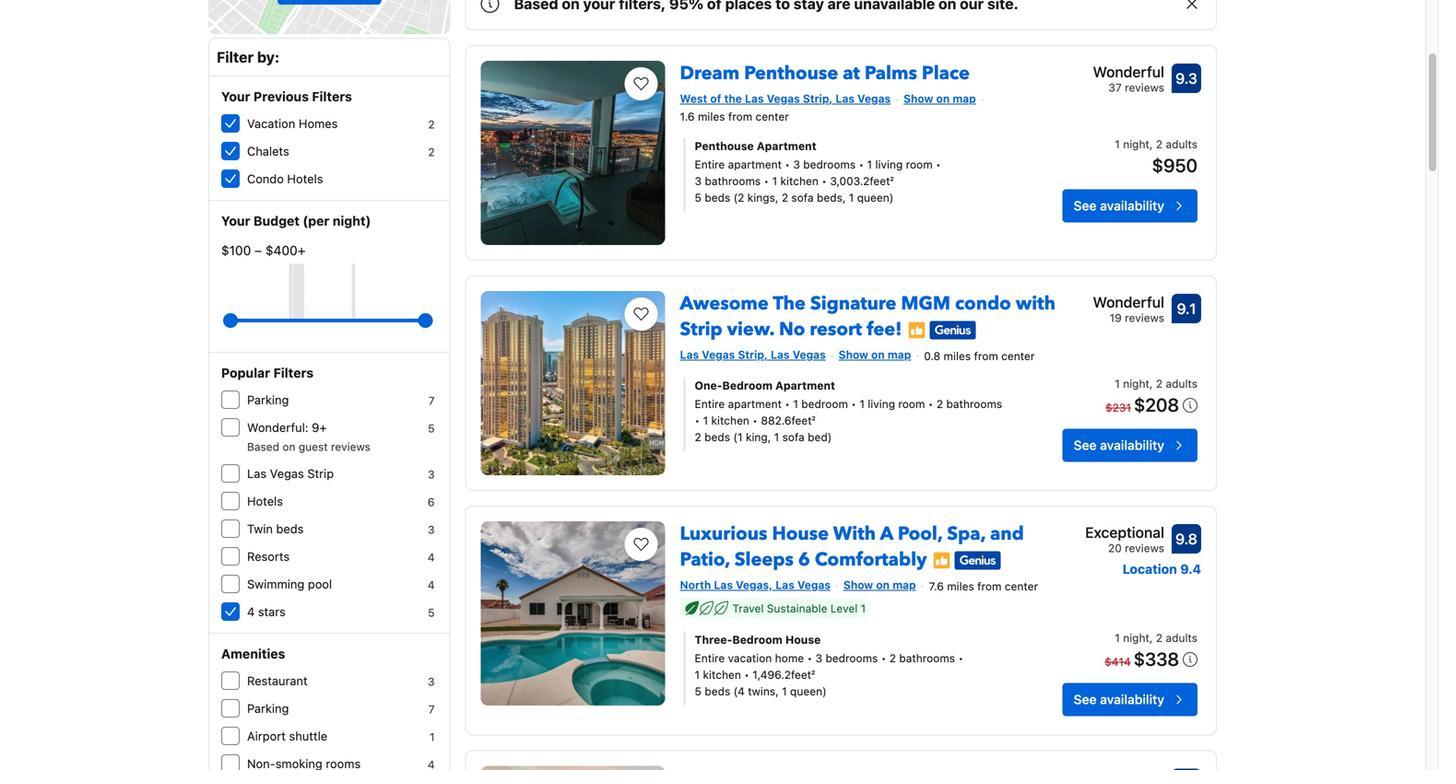 Task type: vqa. For each thing, say whether or not it's contained in the screenshot.
17 $405 at bottom left
no



Task type: describe. For each thing, give the bounding box(es) containing it.
resorts
[[247, 550, 290, 564]]

awesome
[[680, 291, 769, 317]]

your for your budget (per night)
[[221, 213, 250, 229]]

$231
[[1106, 401, 1131, 414]]

$414
[[1105, 656, 1131, 669]]

filter by:
[[217, 48, 280, 66]]

budget
[[254, 213, 300, 229]]

5 inside penthouse apartment entire apartment • 3 bedrooms • 1 living room • 3 bathrooms • 1 kitchen • 3,003.2feet² 5 beds (2 kings, 2 sofa beds, 1 queen)
[[695, 191, 702, 204]]

bedrooms inside penthouse apartment entire apartment • 3 bedrooms • 1 living room • 3 bathrooms • 1 kitchen • 3,003.2feet² 5 beds (2 kings, 2 sofa beds, 1 queen)
[[803, 158, 856, 171]]

see availability link for awesome the signature mgm condo with strip view. no resort fee!
[[1063, 429, 1198, 462]]

9+
[[312, 421, 327, 435]]

las up "sustainable"
[[776, 579, 795, 592]]

show for signature
[[839, 349, 868, 361]]

of
[[710, 92, 721, 105]]

las vegas strip, las vegas
[[680, 349, 826, 361]]

adults inside 1 night , 2 adults $950
[[1166, 138, 1198, 151]]

wonderful:
[[247, 421, 309, 435]]

three-bedroom house entire vacation home • 3 bedrooms • 2 bathrooms • 1 kitchen • 1,496.2feet² 5 beds (4 twins, 1 queen)
[[695, 634, 964, 698]]

luxurious house with a pool, spa, and patio, sleeps 6 comfortably
[[680, 522, 1024, 573]]

9.8
[[1176, 531, 1198, 548]]

1 availability from the top
[[1100, 198, 1165, 213]]

exceptional element
[[1085, 522, 1165, 544]]

0 vertical spatial show on map
[[904, 92, 976, 105]]

scored 9.8 element
[[1172, 525, 1201, 554]]

restaurant
[[247, 674, 308, 688]]

west of the las vegas strip, las vegas
[[680, 92, 891, 105]]

1 inside 1 night , 2 adults $950
[[1115, 138, 1120, 151]]

on for west of the las vegas strip, las vegas
[[936, 92, 950, 105]]

37
[[1109, 81, 1122, 94]]

west
[[680, 92, 707, 105]]

1 night , 2 adults $950
[[1115, 138, 1198, 176]]

based on guest reviews
[[247, 441, 371, 454]]

swimming
[[247, 578, 305, 591]]

three-
[[695, 634, 732, 647]]

vegas down based on guest reviews
[[270, 467, 304, 481]]

1.6
[[680, 110, 695, 123]]

sofa inside the one-bedroom apartment entire apartment • 1 bedroom • 1 living room • 2 bathrooms • 1 kitchen • 882.6feet² 2 beds (1 king, 1 sofa bed)
[[782, 431, 805, 444]]

reviews for 9.8
[[1125, 542, 1165, 555]]

see availability link for luxurious house with a pool, spa, and patio, sleeps 6 comfortably
[[1063, 684, 1198, 717]]

previous
[[254, 89, 309, 104]]

(4
[[734, 685, 745, 698]]

luxurious
[[680, 522, 768, 547]]

apartment inside the one-bedroom apartment entire apartment • 1 bedroom • 1 living room • 2 bathrooms • 1 kitchen • 882.6feet² 2 beds (1 king, 1 sofa bed)
[[776, 379, 835, 392]]

awesome the signature mgm condo with strip view. no resort fee!
[[680, 291, 1056, 343]]

las right north
[[714, 579, 733, 592]]

popular
[[221, 366, 270, 381]]

4 for swimming pool
[[428, 579, 435, 592]]

see for awesome the signature mgm condo with strip view. no resort fee!
[[1074, 438, 1097, 453]]

amenities
[[221, 647, 285, 662]]

map for condo
[[888, 349, 911, 361]]

las up one-
[[680, 349, 699, 361]]

dream
[[680, 61, 740, 86]]

guest
[[299, 441, 328, 454]]

miles for awesome the signature mgm condo with strip view. no resort fee!
[[944, 350, 971, 363]]

exceptional
[[1085, 524, 1165, 542]]

pool
[[308, 578, 332, 591]]

6 inside luxurious house with a pool, spa, and patio, sleeps 6 comfortably
[[798, 548, 810, 573]]

$950
[[1152, 154, 1198, 176]]

home
[[775, 652, 804, 665]]

living inside penthouse apartment entire apartment • 3 bedrooms • 1 living room • 3 bathrooms • 1 kitchen • 3,003.2feet² 5 beds (2 kings, 2 sofa beds, 1 queen)
[[875, 158, 903, 171]]

one-bedroom apartment entire apartment • 1 bedroom • 1 living room • 2 bathrooms • 1 kitchen • 882.6feet² 2 beds (1 king, 1 sofa bed)
[[695, 379, 1002, 444]]

bathrooms inside the one-bedroom apartment entire apartment • 1 bedroom • 1 living room • 2 bathrooms • 1 kitchen • 882.6feet² 2 beds (1 king, 1 sofa bed)
[[946, 398, 1002, 411]]

strip inside awesome the signature mgm condo with strip view. no resort fee!
[[680, 317, 723, 343]]

wonderful element for 9.1
[[1093, 291, 1165, 313]]

shuttle
[[289, 730, 327, 744]]

house inside three-bedroom house entire vacation home • 3 bedrooms • 2 bathrooms • 1 kitchen • 1,496.2feet² 5 beds (4 twins, 1 queen)
[[786, 634, 821, 647]]

beds inside the one-bedroom apartment entire apartment • 1 bedroom • 1 living room • 2 bathrooms • 1 kitchen • 882.6feet² 2 beds (1 king, 1 sofa bed)
[[705, 431, 730, 444]]

wonderful element for 9.3
[[1093, 61, 1165, 83]]

(1
[[733, 431, 743, 444]]

level
[[831, 602, 858, 615]]

awesome the signature mgm condo with strip view. no resort fee! link
[[680, 284, 1056, 343]]

(2
[[734, 191, 744, 204]]

0 vertical spatial map
[[953, 92, 976, 105]]

travel sustainable level 1
[[733, 602, 866, 615]]

room inside the one-bedroom apartment entire apartment • 1 bedroom • 1 living room • 2 bathrooms • 1 kitchen • 882.6feet² 2 beds (1 king, 1 sofa bed)
[[898, 398, 925, 411]]

bed)
[[808, 431, 832, 444]]

condo
[[955, 291, 1011, 317]]

beds inside penthouse apartment entire apartment • 3 bedrooms • 1 living room • 3 bathrooms • 1 kitchen • 3,003.2feet² 5 beds (2 kings, 2 sofa beds, 1 queen)
[[705, 191, 730, 204]]

4 stars
[[247, 605, 286, 619]]

0 vertical spatial show
[[904, 92, 933, 105]]

3,003.2feet²
[[830, 175, 894, 187]]

2 7 from the top
[[428, 704, 435, 716]]

travel
[[733, 602, 764, 615]]

las down based
[[247, 467, 267, 481]]

0 vertical spatial miles
[[698, 110, 725, 123]]

2 vertical spatial 4
[[247, 605, 255, 619]]

adults for awesome the signature mgm condo with strip view. no resort fee!
[[1166, 377, 1198, 390]]

vegas down "palms"
[[858, 92, 891, 105]]

vegas down 'dream penthouse at palms place'
[[767, 92, 800, 105]]

sustainable
[[767, 602, 828, 615]]

penthouse apartment link
[[695, 138, 1006, 154]]

1 see availability from the top
[[1074, 198, 1165, 213]]

$208
[[1134, 394, 1179, 416]]

7.6
[[929, 580, 944, 593]]

north las vegas, las vegas
[[680, 579, 831, 592]]

0 vertical spatial from
[[728, 110, 753, 123]]

las down the at
[[836, 92, 855, 105]]

4 for resorts
[[428, 551, 435, 564]]

beds,
[[817, 191, 846, 204]]

night for awesome the signature mgm condo with strip view. no resort fee!
[[1123, 377, 1150, 390]]

the
[[724, 92, 742, 105]]

with
[[833, 522, 876, 547]]

$100
[[221, 243, 251, 258]]

kitchen inside the one-bedroom apartment entire apartment • 1 bedroom • 1 living room • 2 bathrooms • 1 kitchen • 882.6feet² 2 beds (1 king, 1 sofa bed)
[[711, 414, 750, 427]]

view.
[[727, 317, 774, 343]]

penthouse inside the dream penthouse at palms place link
[[744, 61, 838, 86]]

las right the at the top right
[[745, 92, 764, 105]]

the
[[773, 291, 806, 317]]

miles for luxurious house with a pool, spa, and patio, sleeps 6 comfortably
[[947, 580, 974, 593]]

your for your previous filters
[[221, 89, 250, 104]]

0.8 miles from center
[[924, 350, 1035, 363]]

on down wonderful: 9+
[[283, 441, 296, 454]]

adults for luxurious house with a pool, spa, and patio, sleeps 6 comfortably
[[1166, 632, 1198, 645]]

sleeps
[[735, 548, 794, 573]]

awesome the signature mgm condo with strip view. no resort fee! image
[[481, 291, 665, 476]]

bathrooms inside penthouse apartment entire apartment • 3 bedrooms • 1 living room • 3 bathrooms • 1 kitchen • 3,003.2feet² 5 beds (2 kings, 2 sofa beds, 1 queen)
[[705, 175, 761, 187]]

apartment inside penthouse apartment entire apartment • 3 bedrooms • 1 living room • 3 bathrooms • 1 kitchen • 3,003.2feet² 5 beds (2 kings, 2 sofa beds, 1 queen)
[[728, 158, 782, 171]]

scored 9.3 element
[[1172, 64, 1201, 93]]

see for luxurious house with a pool, spa, and patio, sleeps 6 comfortably
[[1074, 692, 1097, 708]]

mgm
[[901, 291, 951, 317]]

9.4
[[1181, 562, 1201, 577]]

with
[[1016, 291, 1056, 317]]

room inside penthouse apartment entire apartment • 3 bedrooms • 1 living room • 3 bathrooms • 1 kitchen • 3,003.2feet² 5 beds (2 kings, 2 sofa beds, 1 queen)
[[906, 158, 933, 171]]

wonderful 19 reviews
[[1093, 294, 1165, 325]]

bedroom for view.
[[722, 379, 773, 392]]

comfortably
[[815, 548, 927, 573]]

bedroom for patio,
[[732, 634, 783, 647]]

pool,
[[898, 522, 943, 547]]

show for with
[[844, 579, 873, 592]]

beds right twin
[[276, 522, 304, 536]]

1 night , 2 adults for luxurious house with a pool, spa, and patio, sleeps 6 comfortably
[[1115, 632, 1198, 645]]

swimming pool
[[247, 578, 332, 591]]

reviews for 9.1
[[1125, 312, 1165, 325]]

availability for awesome the signature mgm condo with strip view. no resort fee!
[[1100, 438, 1165, 453]]

availability for luxurious house with a pool, spa, and patio, sleeps 6 comfortably
[[1100, 692, 1165, 708]]

from for awesome the signature mgm condo with strip view. no resort fee!
[[974, 350, 998, 363]]

night)
[[333, 213, 371, 229]]

location
[[1123, 562, 1177, 577]]

$100 – $400+
[[221, 243, 306, 258]]

resort
[[810, 317, 862, 343]]

0 vertical spatial center
[[756, 110, 789, 123]]

2 inside penthouse apartment entire apartment • 3 bedrooms • 1 living room • 3 bathrooms • 1 kitchen • 3,003.2feet² 5 beds (2 kings, 2 sofa beds, 1 queen)
[[782, 191, 788, 204]]

wonderful 37 reviews
[[1093, 63, 1165, 94]]

$400+
[[265, 243, 306, 258]]

entire inside penthouse apartment entire apartment • 3 bedrooms • 1 living room • 3 bathrooms • 1 kitchen • 3,003.2feet² 5 beds (2 kings, 2 sofa beds, 1 queen)
[[695, 158, 725, 171]]

place
[[922, 61, 970, 86]]

queen) inside three-bedroom house entire vacation home • 3 bedrooms • 2 bathrooms • 1 kitchen • 1,496.2feet² 5 beds (4 twins, 1 queen)
[[790, 685, 827, 698]]

signature
[[810, 291, 897, 317]]

bedroom
[[802, 398, 848, 411]]

3 inside three-bedroom house entire vacation home • 3 bedrooms • 2 bathrooms • 1 kitchen • 1,496.2feet² 5 beds (4 twins, 1 queen)
[[816, 652, 823, 665]]

show on map for mgm
[[839, 349, 911, 361]]



Task type: locate. For each thing, give the bounding box(es) containing it.
show down 'resort'
[[839, 349, 868, 361]]

availability down 1 night , 2 adults $950
[[1100, 198, 1165, 213]]

bedroom
[[722, 379, 773, 392], [732, 634, 783, 647]]

group
[[231, 306, 426, 336]]

2
[[428, 118, 435, 131], [1156, 138, 1163, 151], [428, 146, 435, 159], [782, 191, 788, 204], [1156, 377, 1163, 390], [937, 398, 943, 411], [695, 431, 701, 444], [1156, 632, 1163, 645], [890, 652, 896, 665]]

night down wonderful 37 reviews on the right of page
[[1123, 138, 1150, 151]]

kitchen up "beds,"
[[781, 175, 819, 187]]

entire down 1.6
[[695, 158, 725, 171]]

entire for luxurious house with a pool, spa, and patio, sleeps 6 comfortably
[[695, 652, 725, 665]]

show down place
[[904, 92, 933, 105]]

see availability down $414
[[1074, 692, 1165, 708]]

1 vertical spatial 7
[[428, 704, 435, 716]]

1 vertical spatial entire
[[695, 398, 725, 411]]

0 vertical spatial wonderful
[[1093, 63, 1165, 81]]

from down condo
[[974, 350, 998, 363]]

see availability for luxurious house with a pool, spa, and patio, sleeps 6 comfortably
[[1074, 692, 1165, 708]]

1 vertical spatial miles
[[944, 350, 971, 363]]

queen) down 1,496.2feet²
[[790, 685, 827, 698]]

homes
[[299, 117, 338, 130]]

2 vertical spatial show
[[844, 579, 873, 592]]

0 vertical spatial availability
[[1100, 198, 1165, 213]]

0 horizontal spatial strip
[[307, 467, 334, 481]]

1 vertical spatial from
[[974, 350, 998, 363]]

5 inside three-bedroom house entire vacation home • 3 bedrooms • 2 bathrooms • 1 kitchen • 1,496.2feet² 5 beds (4 twins, 1 queen)
[[695, 685, 702, 698]]

apartment inside the one-bedroom apartment entire apartment • 1 bedroom • 1 living room • 2 bathrooms • 1 kitchen • 882.6feet² 2 beds (1 king, 1 sofa bed)
[[728, 398, 782, 411]]

apartment up bedroom
[[776, 379, 835, 392]]

map down fee!
[[888, 349, 911, 361]]

2 parking from the top
[[247, 702, 289, 716]]

popular filters
[[221, 366, 314, 381]]

bathrooms down 7.6
[[899, 652, 955, 665]]

center for luxurious house with a pool, spa, and patio, sleeps 6 comfortably
[[1005, 580, 1038, 593]]

entire down one-
[[695, 398, 725, 411]]

7.6 miles from center
[[929, 580, 1038, 593]]

0 vertical spatial see availability
[[1074, 198, 1165, 213]]

0 vertical spatial house
[[772, 522, 829, 547]]

1 vertical spatial availability
[[1100, 438, 1165, 453]]

1 night from the top
[[1123, 138, 1150, 151]]

apartment up king, on the right bottom of page
[[728, 398, 782, 411]]

entire inside the one-bedroom apartment entire apartment • 1 bedroom • 1 living room • 2 bathrooms • 1 kitchen • 882.6feet² 2 beds (1 king, 1 sofa bed)
[[695, 398, 725, 411]]

see availability link
[[1063, 189, 1198, 223], [1063, 429, 1198, 462], [1063, 684, 1198, 717]]

2 vertical spatial see availability
[[1074, 692, 1165, 708]]

availability down $414
[[1100, 692, 1165, 708]]

entire inside three-bedroom house entire vacation home • 3 bedrooms • 2 bathrooms • 1 kitchen • 1,496.2feet² 5 beds (4 twins, 1 queen)
[[695, 652, 725, 665]]

0 vertical spatial kitchen
[[781, 175, 819, 187]]

reviews up location
[[1125, 542, 1165, 555]]

, up $950
[[1150, 138, 1153, 151]]

night inside 1 night , 2 adults $950
[[1123, 138, 1150, 151]]

stars
[[258, 605, 286, 619]]

0 vertical spatial see
[[1074, 198, 1097, 213]]

show on map
[[904, 92, 976, 105], [839, 349, 911, 361], [844, 579, 916, 592]]

bedroom down the las vegas strip, las vegas
[[722, 379, 773, 392]]

miles
[[698, 110, 725, 123], [944, 350, 971, 363], [947, 580, 974, 593]]

1 wonderful from the top
[[1093, 63, 1165, 81]]

1 vertical spatial sofa
[[782, 431, 805, 444]]

3 see availability from the top
[[1074, 692, 1165, 708]]

1.6 miles from center
[[680, 110, 789, 123]]

2 inside 1 night , 2 adults $950
[[1156, 138, 1163, 151]]

night up $338 on the right bottom
[[1123, 632, 1150, 645]]

1 vertical spatial wonderful element
[[1093, 291, 1165, 313]]

2 see availability from the top
[[1074, 438, 1165, 453]]

dream penthouse at palms place link
[[680, 53, 970, 86]]

this property is part of our preferred partner program. it's committed to providing excellent service and good value. it'll pay us a higher commission if you make a booking. image
[[933, 552, 951, 570], [933, 552, 951, 570]]

2 vertical spatial miles
[[947, 580, 974, 593]]

1 see availability link from the top
[[1063, 189, 1198, 223]]

strip, down 'dream penthouse at palms place'
[[803, 92, 833, 105]]

bedroom inside the one-bedroom apartment entire apartment • 1 bedroom • 1 living room • 2 bathrooms • 1 kitchen • 882.6feet² 2 beds (1 king, 1 sofa bed)
[[722, 379, 773, 392]]

1 vertical spatial filters
[[274, 366, 314, 381]]

3 , from the top
[[1150, 632, 1153, 645]]

apartment
[[728, 158, 782, 171], [728, 398, 782, 411]]

scored 9.1 element
[[1172, 294, 1201, 324]]

reviews inside wonderful 37 reviews
[[1125, 81, 1165, 94]]

reviews right 37
[[1125, 81, 1165, 94]]

on down fee!
[[871, 349, 885, 361]]

2 night from the top
[[1123, 377, 1150, 390]]

beds left "(1"
[[705, 431, 730, 444]]

your budget (per night)
[[221, 213, 371, 229]]

wonderful element
[[1093, 61, 1165, 83], [1093, 291, 1165, 313]]

kitchen inside three-bedroom house entire vacation home • 3 bedrooms • 2 bathrooms • 1 kitchen • 1,496.2feet² 5 beds (4 twins, 1 queen)
[[703, 669, 741, 682]]

1 vertical spatial apartment
[[776, 379, 835, 392]]

1 1 night , 2 adults from the top
[[1115, 377, 1198, 390]]

0 vertical spatial entire
[[695, 158, 725, 171]]

0 vertical spatial queen)
[[857, 191, 894, 204]]

, for luxurious house with a pool, spa, and patio, sleeps 6 comfortably
[[1150, 632, 1153, 645]]

wonderful up 37
[[1093, 63, 1165, 81]]

wonderful element left scored 9.1 element at the top right
[[1093, 291, 1165, 313]]

sofa
[[792, 191, 814, 204], [782, 431, 805, 444]]

hotels right condo
[[287, 172, 323, 186]]

reviews inside exceptional 20 reviews
[[1125, 542, 1165, 555]]

your down 'filter'
[[221, 89, 250, 104]]

vegas down no
[[793, 349, 826, 361]]

3 see availability link from the top
[[1063, 684, 1198, 717]]

0 vertical spatial strip
[[680, 317, 723, 343]]

1 vertical spatial bedrooms
[[826, 652, 878, 665]]

map down place
[[953, 92, 976, 105]]

see availability down $231
[[1074, 438, 1165, 453]]

living down one-bedroom apartment link
[[868, 398, 895, 411]]

see availability for awesome the signature mgm condo with strip view. no resort fee!
[[1074, 438, 1165, 453]]

living
[[875, 158, 903, 171], [868, 398, 895, 411]]

las down no
[[771, 349, 790, 361]]

filters
[[312, 89, 352, 104], [274, 366, 314, 381]]

1 vertical spatial your
[[221, 213, 250, 229]]

twin beds
[[247, 522, 304, 536]]

0 vertical spatial your
[[221, 89, 250, 104]]

see availability link down $414
[[1063, 684, 1198, 717]]

19
[[1110, 312, 1122, 325]]

reviews inside wonderful 19 reviews
[[1125, 312, 1165, 325]]

reviews right guest
[[331, 441, 371, 454]]

1 vertical spatial adults
[[1166, 377, 1198, 390]]

patio,
[[680, 548, 730, 573]]

0 vertical spatial 4
[[428, 551, 435, 564]]

2 see from the top
[[1074, 438, 1097, 453]]

bedrooms down penthouse apartment "link"
[[803, 158, 856, 171]]

show on map down place
[[904, 92, 976, 105]]

2 entire from the top
[[695, 398, 725, 411]]

0 vertical spatial living
[[875, 158, 903, 171]]

penthouse down 1.6 miles from center
[[695, 140, 754, 152]]

dream penthouse at palms place
[[680, 61, 970, 86]]

beds left (2
[[705, 191, 730, 204]]

1 vertical spatial bedroom
[[732, 634, 783, 647]]

adults up $338 on the right bottom
[[1166, 632, 1198, 645]]

one-
[[695, 379, 722, 392]]

0 horizontal spatial hotels
[[247, 495, 283, 509]]

0 vertical spatial see availability link
[[1063, 189, 1198, 223]]

0 vertical spatial penthouse
[[744, 61, 838, 86]]

2 apartment from the top
[[728, 398, 782, 411]]

penthouse
[[744, 61, 838, 86], [695, 140, 754, 152]]

show on map down fee!
[[839, 349, 911, 361]]

wonderful for 9.1
[[1093, 294, 1165, 311]]

reviews
[[1125, 81, 1165, 94], [1125, 312, 1165, 325], [331, 441, 371, 454], [1125, 542, 1165, 555]]

kitchen
[[781, 175, 819, 187], [711, 414, 750, 427], [703, 669, 741, 682]]

1 vertical spatial room
[[898, 398, 925, 411]]

3 entire from the top
[[695, 652, 725, 665]]

2 vertical spatial see availability link
[[1063, 684, 1198, 717]]

0 vertical spatial bedroom
[[722, 379, 773, 392]]

1 your from the top
[[221, 89, 250, 104]]

palms
[[865, 61, 917, 86]]

0 vertical spatial room
[[906, 158, 933, 171]]

show on map down the comfortably
[[844, 579, 916, 592]]

room down penthouse apartment "link"
[[906, 158, 933, 171]]

0 vertical spatial bedrooms
[[803, 158, 856, 171]]

from for luxurious house with a pool, spa, and patio, sleeps 6 comfortably
[[978, 580, 1002, 593]]

filters up homes
[[312, 89, 352, 104]]

1 vertical spatial kitchen
[[711, 414, 750, 427]]

0 vertical spatial 6
[[428, 496, 435, 509]]

las vegas strip
[[247, 467, 334, 481]]

and
[[990, 522, 1024, 547]]

on down the comfortably
[[876, 579, 890, 592]]

2 vertical spatial kitchen
[[703, 669, 741, 682]]

see availability link down $231
[[1063, 429, 1198, 462]]

show on map for a
[[844, 579, 916, 592]]

, for awesome the signature mgm condo with strip view. no resort fee!
[[1150, 377, 1153, 390]]

this property is part of our preferred partner program. it's committed to providing excellent service and good value. it'll pay us a higher commission if you make a booking. image
[[908, 321, 926, 340], [908, 321, 926, 340]]

2 vertical spatial entire
[[695, 652, 725, 665]]

sofa down 882.6feet²
[[782, 431, 805, 444]]

0 vertical spatial apartment
[[728, 158, 782, 171]]

3 availability from the top
[[1100, 692, 1165, 708]]

vacation homes
[[247, 117, 338, 130]]

1 7 from the top
[[428, 395, 435, 408]]

1 adults from the top
[[1166, 138, 1198, 151]]

1 horizontal spatial 6
[[798, 548, 810, 573]]

condo
[[247, 172, 284, 186]]

kitchen inside penthouse apartment entire apartment • 3 bedrooms • 1 living room • 3 bathrooms • 1 kitchen • 3,003.2feet² 5 beds (2 kings, 2 sofa beds, 1 queen)
[[781, 175, 819, 187]]

2 vertical spatial center
[[1005, 580, 1038, 593]]

house up home
[[786, 634, 821, 647]]

vacation
[[728, 652, 772, 665]]

1 vertical spatial 6
[[798, 548, 810, 573]]

see availability down 1 night , 2 adults $950
[[1074, 198, 1165, 213]]

1 vertical spatial strip
[[307, 467, 334, 481]]

map for pool,
[[893, 579, 916, 592]]

based
[[247, 441, 279, 454]]

bedroom up the vacation
[[732, 634, 783, 647]]

your
[[221, 89, 250, 104], [221, 213, 250, 229]]

dream penthouse at palms place image
[[481, 61, 665, 245]]

bathrooms down 0.8 miles from center
[[946, 398, 1002, 411]]

1 , from the top
[[1150, 138, 1153, 151]]

house up sleeps
[[772, 522, 829, 547]]

parking down popular filters
[[247, 393, 289, 407]]

1 horizontal spatial strip
[[680, 317, 723, 343]]

wonderful up 19
[[1093, 294, 1165, 311]]

bedrooms inside three-bedroom house entire vacation home • 3 bedrooms • 2 bathrooms • 1 kitchen • 1,496.2feet² 5 beds (4 twins, 1 queen)
[[826, 652, 878, 665]]

1 entire from the top
[[695, 158, 725, 171]]

1 vertical spatial strip,
[[738, 349, 768, 361]]

kitchen up (4
[[703, 669, 741, 682]]

living up 3,003.2feet²
[[875, 158, 903, 171]]

882.6feet²
[[761, 414, 816, 427]]

on down place
[[936, 92, 950, 105]]

queen) down 3,003.2feet²
[[857, 191, 894, 204]]

see availability link down 1 night , 2 adults $950
[[1063, 189, 1198, 223]]

airport shuttle
[[247, 730, 327, 744]]

vegas up travel sustainable level 1
[[798, 579, 831, 592]]

on for north las vegas, las vegas
[[876, 579, 890, 592]]

1 vertical spatial 1 night , 2 adults
[[1115, 632, 1198, 645]]

1 night , 2 adults
[[1115, 377, 1198, 390], [1115, 632, 1198, 645]]

1 vertical spatial see
[[1074, 438, 1097, 453]]

filters right popular on the top of the page
[[274, 366, 314, 381]]

luxurious house with a pool, spa, and patio, sleeps 6 comfortably link
[[680, 515, 1024, 573]]

1 vertical spatial show
[[839, 349, 868, 361]]

2 your from the top
[[221, 213, 250, 229]]

availability down $231
[[1100, 438, 1165, 453]]

apartment
[[757, 140, 817, 152], [776, 379, 835, 392]]

2 vertical spatial see
[[1074, 692, 1097, 708]]

your previous filters
[[221, 89, 352, 104]]

beds inside three-bedroom house entire vacation home • 3 bedrooms • 2 bathrooms • 1 kitchen • 1,496.2feet² 5 beds (4 twins, 1 queen)
[[705, 685, 730, 698]]

entire for awesome the signature mgm condo with strip view. no resort fee!
[[695, 398, 725, 411]]

room
[[906, 158, 933, 171], [898, 398, 925, 411]]

from right 7.6
[[978, 580, 1002, 593]]

adults up $208
[[1166, 377, 1198, 390]]

1 vertical spatial living
[[868, 398, 895, 411]]

center for awesome the signature mgm condo with strip view. no resort fee!
[[1001, 350, 1035, 363]]

vegas
[[767, 92, 800, 105], [858, 92, 891, 105], [702, 349, 735, 361], [793, 349, 826, 361], [270, 467, 304, 481], [798, 579, 831, 592]]

1 horizontal spatial hotels
[[287, 172, 323, 186]]

–
[[255, 243, 262, 258]]

1,496.2feet²
[[753, 669, 815, 682]]

entire down three- at the bottom
[[695, 652, 725, 665]]

genius discounts available at this property. image
[[930, 321, 976, 340], [930, 321, 976, 340], [955, 552, 1001, 570], [955, 552, 1001, 570]]

night for luxurious house with a pool, spa, and patio, sleeps 6 comfortably
[[1123, 632, 1150, 645]]

bedrooms down the three-bedroom house 'link'
[[826, 652, 878, 665]]

night up $208
[[1123, 377, 1150, 390]]

see availability
[[1074, 198, 1165, 213], [1074, 438, 1165, 453], [1074, 692, 1165, 708]]

0 horizontal spatial 6
[[428, 496, 435, 509]]

1 vertical spatial bathrooms
[[946, 398, 1002, 411]]

from
[[728, 110, 753, 123], [974, 350, 998, 363], [978, 580, 1002, 593]]

0 vertical spatial ,
[[1150, 138, 1153, 151]]

by:
[[257, 48, 280, 66]]

1 vertical spatial queen)
[[790, 685, 827, 698]]

1 vertical spatial house
[[786, 634, 821, 647]]

2 vertical spatial bathrooms
[[899, 652, 955, 665]]

2 vertical spatial from
[[978, 580, 1002, 593]]

6
[[428, 496, 435, 509], [798, 548, 810, 573]]

1 vertical spatial 4
[[428, 579, 435, 592]]

filter
[[217, 48, 254, 66]]

a
[[880, 522, 893, 547]]

2 adults from the top
[[1166, 377, 1198, 390]]

0 vertical spatial hotels
[[287, 172, 323, 186]]

1 apartment from the top
[[728, 158, 782, 171]]

parking up airport
[[247, 702, 289, 716]]

sofa inside penthouse apartment entire apartment • 3 bedrooms • 1 living room • 3 bathrooms • 1 kitchen • 3,003.2feet² 5 beds (2 kings, 2 sofa beds, 1 queen)
[[792, 191, 814, 204]]

1 vertical spatial center
[[1001, 350, 1035, 363]]

map left 7.6
[[893, 579, 916, 592]]

wonderful
[[1093, 63, 1165, 81], [1093, 294, 1165, 311]]

strip down guest
[[307, 467, 334, 481]]

wonderful for 9.3
[[1093, 63, 1165, 81]]

0 vertical spatial filters
[[312, 89, 352, 104]]

1 night , 2 adults for awesome the signature mgm condo with strip view. no resort fee!
[[1115, 377, 1198, 390]]

•
[[785, 158, 790, 171], [859, 158, 864, 171], [936, 158, 941, 171], [764, 175, 769, 187], [822, 175, 827, 187], [785, 398, 790, 411], [851, 398, 857, 411], [928, 398, 934, 411], [695, 414, 700, 427], [753, 414, 758, 427], [807, 652, 812, 665], [881, 652, 886, 665], [958, 652, 964, 665], [744, 669, 750, 682]]

adults up $950
[[1166, 138, 1198, 151]]

2 1 night , 2 adults from the top
[[1115, 632, 1198, 645]]

bedroom inside three-bedroom house entire vacation home • 3 bedrooms • 2 bathrooms • 1 kitchen • 1,496.2feet² 5 beds (4 twins, 1 queen)
[[732, 634, 783, 647]]

2 vertical spatial availability
[[1100, 692, 1165, 708]]

condo hotels
[[247, 172, 323, 186]]

2 vertical spatial show on map
[[844, 579, 916, 592]]

1 vertical spatial parking
[[247, 702, 289, 716]]

penthouse apartment entire apartment • 3 bedrooms • 1 living room • 3 bathrooms • 1 kitchen • 3,003.2feet² 5 beds (2 kings, 2 sofa beds, 1 queen)
[[695, 140, 941, 204]]

vegas up one-
[[702, 349, 735, 361]]

reviews right 19
[[1125, 312, 1165, 325]]

1 vertical spatial see availability link
[[1063, 429, 1198, 462]]

strip, down view.
[[738, 349, 768, 361]]

2 wonderful from the top
[[1093, 294, 1165, 311]]

0 vertical spatial parking
[[247, 393, 289, 407]]

1 vertical spatial penthouse
[[695, 140, 754, 152]]

1 vertical spatial show on map
[[839, 349, 911, 361]]

apartment down west of the las vegas strip, las vegas in the top of the page
[[757, 140, 817, 152]]

3
[[793, 158, 800, 171], [695, 175, 702, 187], [428, 468, 435, 481], [428, 524, 435, 537], [816, 652, 823, 665], [428, 676, 435, 689]]

airport
[[247, 730, 286, 744]]

1 vertical spatial wonderful
[[1093, 294, 1165, 311]]

room down 0.8
[[898, 398, 925, 411]]

0 horizontal spatial strip,
[[738, 349, 768, 361]]

2 vertical spatial map
[[893, 579, 916, 592]]

1 vertical spatial hotels
[[247, 495, 283, 509]]

strip down awesome
[[680, 317, 723, 343]]

, up $338 on the right bottom
[[1150, 632, 1153, 645]]

0 vertical spatial strip,
[[803, 92, 833, 105]]

20
[[1108, 542, 1122, 555]]

0 vertical spatial bathrooms
[[705, 175, 761, 187]]

3 see from the top
[[1074, 692, 1097, 708]]

apartment up kings,
[[728, 158, 782, 171]]

2 wonderful element from the top
[[1093, 291, 1165, 313]]

house inside luxurious house with a pool, spa, and patio, sleeps 6 comfortably
[[772, 522, 829, 547]]

1 vertical spatial night
[[1123, 377, 1150, 390]]

center down west of the las vegas strip, las vegas in the top of the page
[[756, 110, 789, 123]]

chalets
[[247, 144, 289, 158]]

apartment inside penthouse apartment entire apartment • 3 bedrooms • 1 living room • 3 bathrooms • 1 kitchen • 3,003.2feet² 5 beds (2 kings, 2 sofa beds, 1 queen)
[[757, 140, 817, 152]]

bedrooms
[[803, 158, 856, 171], [826, 652, 878, 665]]

miles right 0.8
[[944, 350, 971, 363]]

2 availability from the top
[[1100, 438, 1165, 453]]

from down the at the top right
[[728, 110, 753, 123]]

0 vertical spatial adults
[[1166, 138, 1198, 151]]

spa,
[[947, 522, 986, 547]]

bathrooms inside three-bedroom house entire vacation home • 3 bedrooms • 2 bathrooms • 1 kitchen • 1,496.2feet² 5 beds (4 twins, 1 queen)
[[899, 652, 955, 665]]

2 vertical spatial ,
[[1150, 632, 1153, 645]]

9.3
[[1176, 70, 1198, 87]]

0 vertical spatial night
[[1123, 138, 1150, 151]]

wonderful element left 9.3
[[1093, 61, 1165, 83]]

3 adults from the top
[[1166, 632, 1198, 645]]

show up level
[[844, 579, 873, 592]]

0.8
[[924, 350, 941, 363]]

living inside the one-bedroom apartment entire apartment • 1 bedroom • 1 living room • 2 bathrooms • 1 kitchen • 882.6feet² 2 beds (1 king, 1 sofa bed)
[[868, 398, 895, 411]]

penthouse up west of the las vegas strip, las vegas in the top of the page
[[744, 61, 838, 86]]

north
[[680, 579, 711, 592]]

1 see from the top
[[1074, 198, 1097, 213]]

2 see availability link from the top
[[1063, 429, 1198, 462]]

0 vertical spatial wonderful element
[[1093, 61, 1165, 83]]

0 horizontal spatial queen)
[[790, 685, 827, 698]]

king,
[[746, 431, 771, 444]]

entire
[[695, 158, 725, 171], [695, 398, 725, 411], [695, 652, 725, 665]]

2 vertical spatial night
[[1123, 632, 1150, 645]]

penthouse inside penthouse apartment entire apartment • 3 bedrooms • 1 living room • 3 bathrooms • 1 kitchen • 3,003.2feet² 5 beds (2 kings, 2 sofa beds, 1 queen)
[[695, 140, 754, 152]]

queen) inside penthouse apartment entire apartment • 3 bedrooms • 1 living room • 3 bathrooms • 1 kitchen • 3,003.2feet² 5 beds (2 kings, 2 sofa beds, 1 queen)
[[857, 191, 894, 204]]

hotels up twin
[[247, 495, 283, 509]]

1 vertical spatial see availability
[[1074, 438, 1165, 453]]

on for las vegas strip, las vegas
[[871, 349, 885, 361]]

2 vertical spatial adults
[[1166, 632, 1198, 645]]

1 wonderful element from the top
[[1093, 61, 1165, 83]]

0 vertical spatial 1 night , 2 adults
[[1115, 377, 1198, 390]]

1 parking from the top
[[247, 393, 289, 407]]

1 horizontal spatial queen)
[[857, 191, 894, 204]]

sofa left "beds,"
[[792, 191, 814, 204]]

1 vertical spatial map
[[888, 349, 911, 361]]

night
[[1123, 138, 1150, 151], [1123, 377, 1150, 390], [1123, 632, 1150, 645]]

center down with
[[1001, 350, 1035, 363]]

3 night from the top
[[1123, 632, 1150, 645]]

vegas,
[[736, 579, 773, 592]]

, inside 1 night , 2 adults $950
[[1150, 138, 1153, 151]]

1 horizontal spatial strip,
[[803, 92, 833, 105]]

one-bedroom apartment link
[[695, 377, 1006, 394]]

2 inside three-bedroom house entire vacation home • 3 bedrooms • 2 bathrooms • 1 kitchen • 1,496.2feet² 5 beds (4 twins, 1 queen)
[[890, 652, 896, 665]]

0 vertical spatial apartment
[[757, 140, 817, 152]]

miles right 7.6
[[947, 580, 974, 593]]

2 , from the top
[[1150, 377, 1153, 390]]

$338
[[1134, 649, 1179, 670]]

reviews for 9.3
[[1125, 81, 1165, 94]]

0 vertical spatial sofa
[[792, 191, 814, 204]]

bathrooms up (2
[[705, 175, 761, 187]]

at
[[843, 61, 860, 86]]

1 night , 2 adults up $338 on the right bottom
[[1115, 632, 1198, 645]]

your up $100
[[221, 213, 250, 229]]

luxurious house with a pool, spa, and patio, sleeps 6 comfortably image
[[481, 522, 665, 706]]



